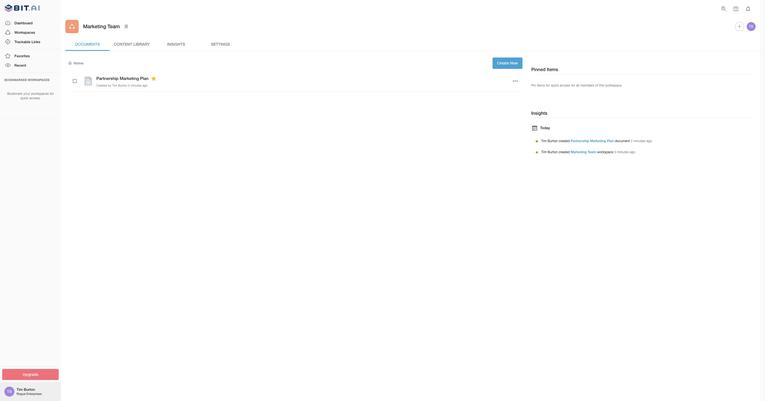 Task type: describe. For each thing, give the bounding box(es) containing it.
workspace.
[[605, 84, 622, 87]]

links
[[31, 40, 40, 44]]

your
[[23, 92, 30, 96]]

upgrade button
[[2, 369, 59, 380]]

members
[[580, 84, 594, 87]]

favorites
[[14, 54, 30, 58]]

library
[[133, 42, 150, 46]]

5
[[614, 150, 616, 154]]

access
[[560, 84, 570, 87]]

by
[[108, 84, 111, 87]]

new
[[510, 61, 518, 65]]

0 vertical spatial 2
[[128, 84, 130, 87]]

1 horizontal spatial insights
[[531, 110, 547, 116]]

bookmarked
[[4, 78, 27, 82]]

content library
[[114, 42, 150, 46]]

workspace
[[597, 150, 613, 154]]

pin items for quick access for all members of this workspace.
[[531, 84, 622, 87]]

1 horizontal spatial for
[[546, 84, 550, 87]]

trackable links
[[14, 40, 40, 44]]

workspaces button
[[0, 28, 61, 37]]

recent button
[[0, 61, 61, 70]]

marketing up workspace
[[590, 139, 606, 143]]

0 vertical spatial ago
[[142, 84, 147, 87]]

workspaces
[[31, 92, 49, 96]]

marketing up "created by tim burton 2 minutes ago"
[[120, 76, 139, 81]]

tb inside "button"
[[749, 25, 753, 29]]

created for partnership
[[559, 139, 570, 143]]

home link
[[68, 61, 84, 66]]

workspaces
[[28, 78, 50, 82]]

minutes inside tim burton created marketing team workspace 5 minutes ago
[[617, 150, 629, 154]]

1 horizontal spatial quick
[[551, 84, 559, 87]]

marketing up documents
[[83, 23, 106, 29]]

all
[[576, 84, 579, 87]]

home
[[74, 61, 84, 65]]

1 vertical spatial team
[[588, 150, 596, 154]]

settings link
[[198, 38, 243, 51]]

this
[[599, 84, 604, 87]]

ago inside tim burton created partnership marketing plan document 2 minutes ago
[[646, 139, 652, 143]]

pinned
[[531, 67, 546, 72]]

marketing team link
[[571, 150, 596, 154]]

document
[[615, 139, 630, 143]]

created
[[96, 84, 107, 87]]

burton for marketing
[[548, 150, 558, 154]]

create new button
[[493, 58, 522, 69]]

create new
[[497, 61, 518, 65]]

for inside bookmark your workspaces for quick access.
[[50, 92, 54, 96]]

documents link
[[65, 38, 110, 51]]

pin
[[531, 84, 536, 87]]

0 horizontal spatial tb
[[7, 390, 12, 394]]

items
[[537, 84, 545, 87]]

tb button
[[746, 21, 756, 32]]

items
[[547, 67, 558, 72]]

bookmark image
[[123, 23, 130, 30]]



Task type: vqa. For each thing, say whether or not it's contained in the screenshot.
SPACESHIP PROJECT 'link'
no



Task type: locate. For each thing, give the bounding box(es) containing it.
1 horizontal spatial team
[[588, 150, 596, 154]]

0 horizontal spatial plan
[[140, 76, 149, 81]]

0 horizontal spatial insights
[[167, 42, 185, 46]]

today
[[540, 126, 550, 130]]

created
[[559, 139, 570, 143], [559, 150, 570, 154]]

1 vertical spatial minutes
[[634, 139, 645, 143]]

content
[[114, 42, 132, 46]]

plan left document
[[607, 139, 614, 143]]

burton inside the tim burton rogue enterprises
[[24, 388, 35, 392]]

created up tim burton created marketing team workspace 5 minutes ago
[[559, 139, 570, 143]]

tim
[[112, 84, 117, 87], [541, 139, 547, 143], [541, 150, 547, 154], [17, 388, 23, 392]]

bookmarked workspaces
[[4, 78, 50, 82]]

tim inside the tim burton rogue enterprises
[[17, 388, 23, 392]]

2 down the partnership marketing plan at the top left
[[128, 84, 130, 87]]

tim burton rogue enterprises
[[17, 388, 42, 396]]

upgrade
[[23, 372, 38, 377]]

for right workspaces
[[50, 92, 54, 96]]

quick left access
[[551, 84, 559, 87]]

1 vertical spatial 2
[[631, 139, 633, 143]]

2 right document
[[631, 139, 633, 143]]

team down partnership marketing plan link
[[588, 150, 596, 154]]

favorites button
[[0, 51, 61, 61]]

0 horizontal spatial for
[[50, 92, 54, 96]]

0 vertical spatial created
[[559, 139, 570, 143]]

2 horizontal spatial minutes
[[634, 139, 645, 143]]

tim inside tim burton created marketing team workspace 5 minutes ago
[[541, 150, 547, 154]]

1 horizontal spatial minutes
[[617, 150, 629, 154]]

minutes right document
[[634, 139, 645, 143]]

ago
[[142, 84, 147, 87], [646, 139, 652, 143], [630, 150, 635, 154]]

ago down the partnership marketing plan at the top left
[[142, 84, 147, 87]]

1 vertical spatial ago
[[646, 139, 652, 143]]

tim inside tim burton created partnership marketing plan document 2 minutes ago
[[541, 139, 547, 143]]

partnership marketing plan
[[96, 76, 149, 81]]

recent
[[14, 63, 26, 68]]

0 horizontal spatial 2
[[128, 84, 130, 87]]

2 horizontal spatial ago
[[646, 139, 652, 143]]

insights
[[167, 42, 185, 46], [531, 110, 547, 116]]

1 horizontal spatial partnership
[[571, 139, 589, 143]]

0 vertical spatial tb
[[749, 25, 753, 29]]

minutes
[[131, 84, 141, 87], [634, 139, 645, 143], [617, 150, 629, 154]]

documents
[[75, 42, 100, 46]]

created inside tim burton created partnership marketing plan document 2 minutes ago
[[559, 139, 570, 143]]

partnership up the by
[[96, 76, 119, 81]]

tim burton created partnership marketing plan document 2 minutes ago
[[541, 139, 652, 143]]

1 vertical spatial created
[[559, 150, 570, 154]]

settings
[[211, 42, 230, 46]]

1 horizontal spatial ago
[[630, 150, 635, 154]]

access.
[[29, 96, 41, 100]]

marketing team
[[83, 23, 120, 29]]

quick
[[551, 84, 559, 87], [20, 96, 28, 100]]

2 inside tim burton created partnership marketing plan document 2 minutes ago
[[631, 139, 633, 143]]

created by tim burton 2 minutes ago
[[96, 84, 147, 87]]

2 horizontal spatial for
[[571, 84, 575, 87]]

burton inside tim burton created partnership marketing plan document 2 minutes ago
[[548, 139, 558, 143]]

2 created from the top
[[559, 150, 570, 154]]

dashboard
[[14, 21, 33, 25]]

0 horizontal spatial quick
[[20, 96, 28, 100]]

partnership marketing plan link
[[571, 139, 614, 143]]

insights inside insights "link"
[[167, 42, 185, 46]]

1 horizontal spatial plan
[[607, 139, 614, 143]]

0 vertical spatial team
[[108, 23, 120, 29]]

ago inside tim burton created marketing team workspace 5 minutes ago
[[630, 150, 635, 154]]

content library link
[[110, 38, 154, 51]]

burton inside tim burton created marketing team workspace 5 minutes ago
[[548, 150, 558, 154]]

1 created from the top
[[559, 139, 570, 143]]

0 horizontal spatial partnership
[[96, 76, 119, 81]]

tab list
[[65, 38, 756, 51]]

tab list containing documents
[[65, 38, 756, 51]]

tim for partnership
[[541, 139, 547, 143]]

for
[[546, 84, 550, 87], [571, 84, 575, 87], [50, 92, 54, 96]]

tim burton created marketing team workspace 5 minutes ago
[[541, 150, 635, 154]]

bookmark
[[7, 92, 22, 96]]

workspaces
[[14, 30, 35, 35]]

1 vertical spatial plan
[[607, 139, 614, 143]]

1 vertical spatial partnership
[[571, 139, 589, 143]]

of
[[595, 84, 598, 87]]

team
[[108, 23, 120, 29], [588, 150, 596, 154]]

team left bookmark image at the left of the page
[[108, 23, 120, 29]]

2
[[128, 84, 130, 87], [631, 139, 633, 143]]

0 horizontal spatial minutes
[[131, 84, 141, 87]]

0 horizontal spatial team
[[108, 23, 120, 29]]

quick inside bookmark your workspaces for quick access.
[[20, 96, 28, 100]]

minutes inside tim burton created partnership marketing plan document 2 minutes ago
[[634, 139, 645, 143]]

burton
[[118, 84, 127, 87], [548, 139, 558, 143], [548, 150, 558, 154], [24, 388, 35, 392]]

minutes right 5
[[617, 150, 629, 154]]

1 horizontal spatial 2
[[631, 139, 633, 143]]

quick down your
[[20, 96, 28, 100]]

created inside tim burton created marketing team workspace 5 minutes ago
[[559, 150, 570, 154]]

minutes down the partnership marketing plan at the top left
[[131, 84, 141, 87]]

trackable links button
[[0, 37, 61, 47]]

2 vertical spatial minutes
[[617, 150, 629, 154]]

1 horizontal spatial tb
[[749, 25, 753, 29]]

plan up "created by tim burton 2 minutes ago"
[[140, 76, 149, 81]]

tb
[[749, 25, 753, 29], [7, 390, 12, 394]]

bookmark your workspaces for quick access.
[[7, 92, 54, 100]]

created for marketing
[[559, 150, 570, 154]]

for left all at the right top of page
[[571, 84, 575, 87]]

ago down document
[[630, 150, 635, 154]]

0 horizontal spatial ago
[[142, 84, 147, 87]]

enterprises
[[26, 393, 42, 396]]

2 vertical spatial ago
[[630, 150, 635, 154]]

burton for enterprises
[[24, 388, 35, 392]]

marketing
[[83, 23, 106, 29], [120, 76, 139, 81], [590, 139, 606, 143], [571, 150, 587, 154]]

marketing down partnership marketing plan link
[[571, 150, 587, 154]]

insights link
[[154, 38, 198, 51]]

create
[[497, 61, 509, 65]]

ago right document
[[646, 139, 652, 143]]

0 vertical spatial partnership
[[96, 76, 119, 81]]

tim for enterprises
[[17, 388, 23, 392]]

trackable
[[14, 40, 30, 44]]

tim for marketing
[[541, 150, 547, 154]]

1 vertical spatial insights
[[531, 110, 547, 116]]

pinned items
[[531, 67, 558, 72]]

1 vertical spatial tb
[[7, 390, 12, 394]]

partnership
[[96, 76, 119, 81], [571, 139, 589, 143]]

rogue
[[17, 393, 26, 396]]

burton for partnership
[[548, 139, 558, 143]]

0 vertical spatial quick
[[551, 84, 559, 87]]

dashboard button
[[0, 18, 61, 28]]

1 vertical spatial quick
[[20, 96, 28, 100]]

partnership up 'marketing team' link
[[571, 139, 589, 143]]

0 vertical spatial insights
[[167, 42, 185, 46]]

for right items
[[546, 84, 550, 87]]

0 vertical spatial minutes
[[131, 84, 141, 87]]

created left 'marketing team' link
[[559, 150, 570, 154]]

0 vertical spatial plan
[[140, 76, 149, 81]]

plan
[[140, 76, 149, 81], [607, 139, 614, 143]]



